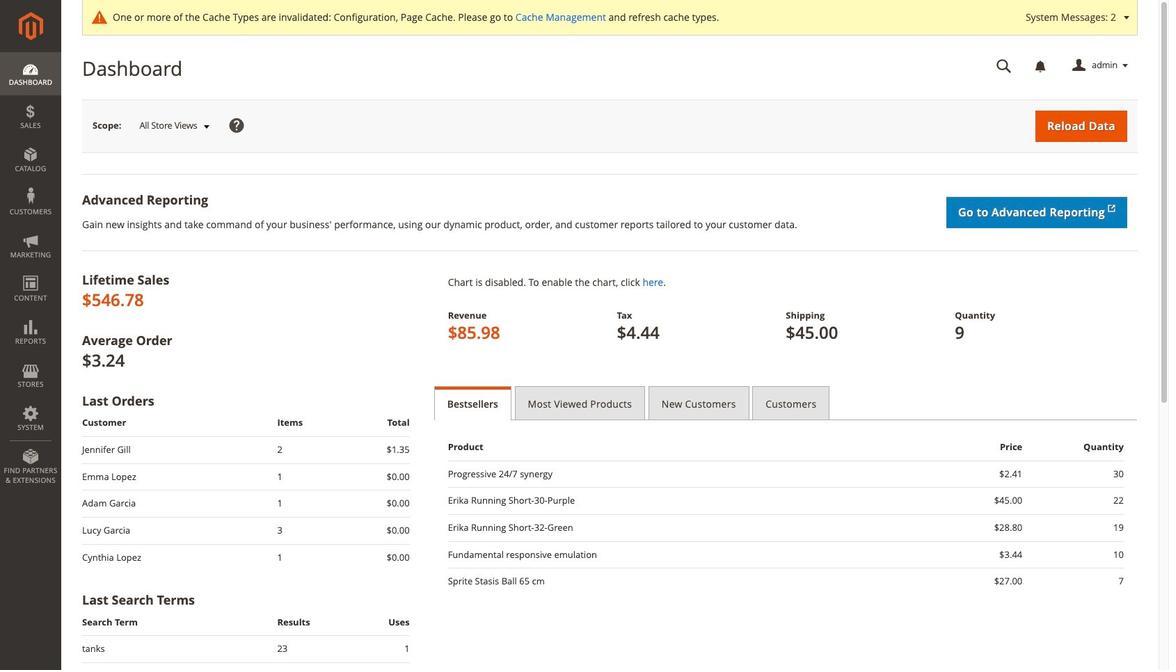 Task type: locate. For each thing, give the bounding box(es) containing it.
tab list
[[434, 386, 1139, 421]]

menu bar
[[0, 52, 61, 492]]

None text field
[[988, 54, 1022, 78]]



Task type: describe. For each thing, give the bounding box(es) containing it.
magento admin panel image
[[18, 12, 43, 40]]



